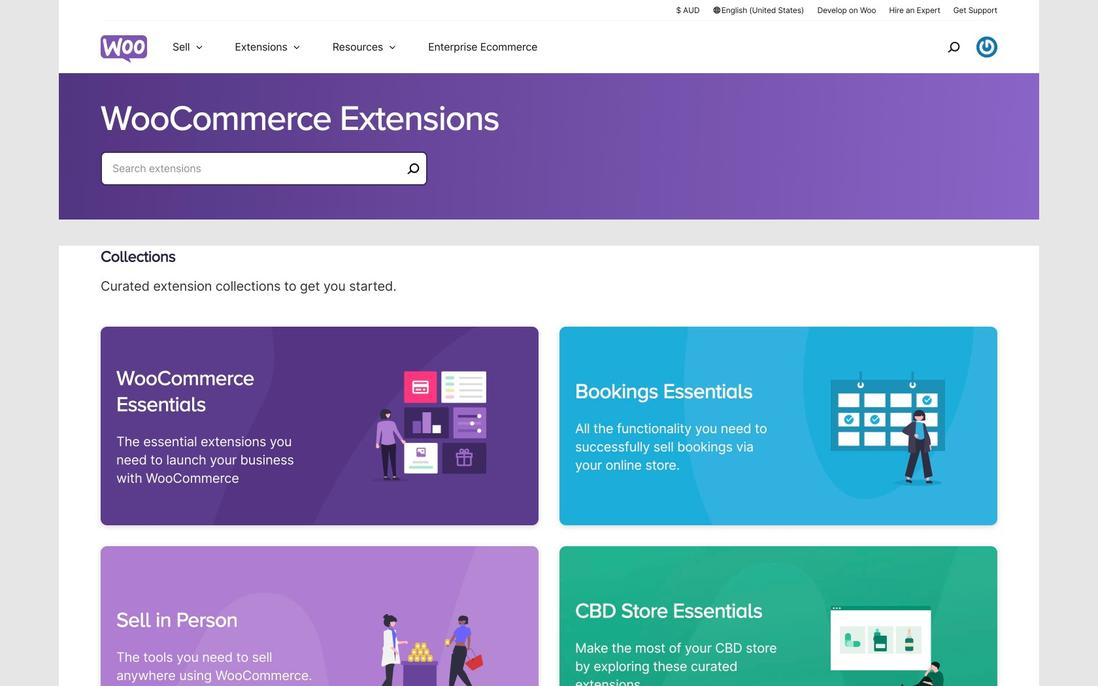 Task type: locate. For each thing, give the bounding box(es) containing it.
None search field
[[101, 152, 428, 201]]

open account menu image
[[977, 37, 998, 58]]

search image
[[944, 37, 964, 58]]



Task type: describe. For each thing, give the bounding box(es) containing it.
service navigation menu element
[[920, 26, 998, 68]]

Search extensions search field
[[112, 160, 403, 178]]



